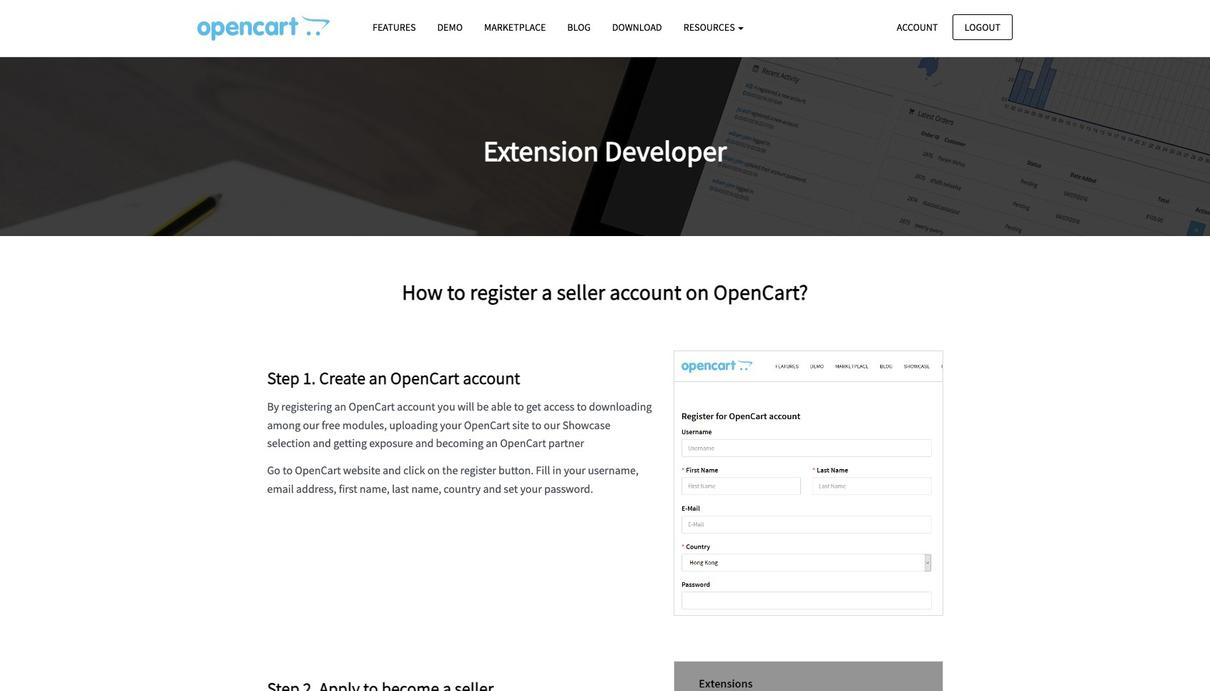 Task type: locate. For each thing, give the bounding box(es) containing it.
register
[[470, 278, 538, 306], [460, 463, 496, 477]]

on left opencart?
[[686, 278, 709, 306]]

button.
[[499, 463, 534, 477]]

1 vertical spatial account
[[463, 367, 521, 389]]

showcase
[[563, 418, 611, 432]]

and
[[313, 436, 331, 450], [415, 436, 434, 450], [383, 463, 401, 477], [483, 481, 502, 496]]

username,
[[588, 463, 639, 477]]

and down uploading
[[415, 436, 434, 450]]

our down the access
[[544, 418, 560, 432]]

how
[[402, 278, 443, 306]]

register inside go to opencart website and click on the register button. fill in your username, email address, first name, last name, country and set your password.
[[460, 463, 496, 477]]

how to be a seller of opencart? image
[[197, 15, 330, 41]]

2 vertical spatial your
[[520, 481, 542, 496]]

on for opencart?
[[686, 278, 709, 306]]

to right go
[[283, 463, 293, 477]]

last
[[392, 481, 409, 496]]

features link
[[362, 15, 427, 40]]

an
[[369, 367, 387, 389], [335, 399, 347, 414], [486, 436, 498, 450]]

account
[[610, 278, 682, 306], [463, 367, 521, 389], [397, 399, 435, 414]]

our down registering
[[303, 418, 319, 432]]

opencart - apply to become a seller image
[[674, 661, 943, 691]]

2 horizontal spatial an
[[486, 436, 498, 450]]

0 vertical spatial account
[[610, 278, 682, 306]]

on
[[686, 278, 709, 306], [428, 463, 440, 477]]

logout link
[[953, 14, 1013, 40]]

1 vertical spatial register
[[460, 463, 496, 477]]

able
[[491, 399, 512, 414]]

0 horizontal spatial name,
[[360, 481, 390, 496]]

to
[[447, 278, 466, 306], [514, 399, 524, 414], [577, 399, 587, 414], [532, 418, 542, 432], [283, 463, 293, 477]]

an right create
[[369, 367, 387, 389]]

0 vertical spatial on
[[686, 278, 709, 306]]

step
[[267, 367, 300, 389]]

step 1. create an opencart account
[[267, 367, 521, 389]]

account for opencart
[[463, 367, 521, 389]]

our
[[303, 418, 319, 432], [544, 418, 560, 432]]

0 horizontal spatial an
[[335, 399, 347, 414]]

extension
[[484, 133, 599, 169]]

register left a
[[470, 278, 538, 306]]

account for seller
[[610, 278, 682, 306]]

click
[[403, 463, 425, 477]]

1 horizontal spatial name,
[[412, 481, 442, 496]]

1 vertical spatial on
[[428, 463, 440, 477]]

modules,
[[343, 418, 387, 432]]

free
[[322, 418, 340, 432]]

getting
[[334, 436, 367, 450]]

seller
[[557, 278, 606, 306]]

0 vertical spatial an
[[369, 367, 387, 389]]

0 vertical spatial your
[[440, 418, 462, 432]]

opencart?
[[714, 278, 809, 306]]

2 vertical spatial account
[[397, 399, 435, 414]]

1 vertical spatial your
[[564, 463, 586, 477]]

an right "becoming"
[[486, 436, 498, 450]]

your right set
[[520, 481, 542, 496]]

account up be
[[463, 367, 521, 389]]

extension developer
[[484, 133, 727, 169]]

your down you
[[440, 418, 462, 432]]

1 horizontal spatial on
[[686, 278, 709, 306]]

name, down click
[[412, 481, 442, 496]]

0 horizontal spatial our
[[303, 418, 319, 432]]

account right the seller
[[610, 278, 682, 306]]

name,
[[360, 481, 390, 496], [412, 481, 442, 496]]

opencart - create an opencart account image
[[674, 350, 943, 616]]

0 horizontal spatial account
[[397, 399, 435, 414]]

your right in
[[564, 463, 586, 477]]

1.
[[303, 367, 316, 389]]

on for the
[[428, 463, 440, 477]]

will
[[458, 399, 475, 414]]

your inside by registering an opencart account you will be able to get access to downloading among our free modules, uploading your opencart site to our showcase selection and getting exposure and becoming an opencart partner
[[440, 418, 462, 432]]

1 horizontal spatial your
[[520, 481, 542, 496]]

1 horizontal spatial our
[[544, 418, 560, 432]]

your
[[440, 418, 462, 432], [564, 463, 586, 477], [520, 481, 542, 496]]

1 horizontal spatial account
[[463, 367, 521, 389]]

to up showcase
[[577, 399, 587, 414]]

1 name, from the left
[[360, 481, 390, 496]]

how to register a seller account on opencart?
[[402, 278, 809, 306]]

0 horizontal spatial your
[[440, 418, 462, 432]]

an up 'free'
[[335, 399, 347, 414]]

account link
[[885, 14, 951, 40]]

to right how
[[447, 278, 466, 306]]

2 horizontal spatial your
[[564, 463, 586, 477]]

on inside go to opencart website and click on the register button. fill in your username, email address, first name, last name, country and set your password.
[[428, 463, 440, 477]]

you
[[438, 399, 455, 414]]

register up country
[[460, 463, 496, 477]]

by registering an opencart account you will be able to get access to downloading among our free modules, uploading your opencart site to our showcase selection and getting exposure and becoming an opencart partner
[[267, 399, 652, 450]]

0 horizontal spatial on
[[428, 463, 440, 477]]

blog link
[[557, 15, 602, 40]]

on left the
[[428, 463, 440, 477]]

create
[[319, 367, 366, 389]]

opencart up address,
[[295, 463, 341, 477]]

download link
[[602, 15, 673, 40]]

and up 'last' at left bottom
[[383, 463, 401, 477]]

opencart
[[391, 367, 460, 389], [349, 399, 395, 414], [464, 418, 510, 432], [500, 436, 546, 450], [295, 463, 341, 477]]

account up uploading
[[397, 399, 435, 414]]

demo link
[[427, 15, 474, 40]]

1 horizontal spatial an
[[369, 367, 387, 389]]

to inside go to opencart website and click on the register button. fill in your username, email address, first name, last name, country and set your password.
[[283, 463, 293, 477]]

go to opencart website and click on the register button. fill in your username, email address, first name, last name, country and set your password.
[[267, 463, 639, 496]]

2 horizontal spatial account
[[610, 278, 682, 306]]

the
[[442, 463, 458, 477]]

in
[[553, 463, 562, 477]]

set
[[504, 481, 518, 496]]

account inside by registering an opencart account you will be able to get access to downloading among our free modules, uploading your opencart site to our showcase selection and getting exposure and becoming an opencart partner
[[397, 399, 435, 414]]

name, down website
[[360, 481, 390, 496]]



Task type: vqa. For each thing, say whether or not it's contained in the screenshot.
bottommost the an
yes



Task type: describe. For each thing, give the bounding box(es) containing it.
demo
[[438, 21, 463, 34]]

developer
[[605, 133, 727, 169]]

among
[[267, 418, 301, 432]]

becoming
[[436, 436, 484, 450]]

get
[[526, 399, 541, 414]]

opencart up you
[[391, 367, 460, 389]]

access
[[544, 399, 575, 414]]

password.
[[544, 481, 593, 496]]

opencart down site
[[500, 436, 546, 450]]

account
[[897, 20, 938, 33]]

country
[[444, 481, 481, 496]]

partner
[[549, 436, 584, 450]]

fill
[[536, 463, 550, 477]]

resources
[[684, 21, 737, 34]]

first
[[339, 481, 357, 496]]

exposure
[[369, 436, 413, 450]]

selection
[[267, 436, 311, 450]]

email
[[267, 481, 294, 496]]

1 our from the left
[[303, 418, 319, 432]]

downloading
[[589, 399, 652, 414]]

uploading
[[389, 418, 438, 432]]

website
[[343, 463, 381, 477]]

go
[[267, 463, 281, 477]]

to right site
[[532, 418, 542, 432]]

0 vertical spatial register
[[470, 278, 538, 306]]

resources link
[[673, 15, 755, 40]]

opencart inside go to opencart website and click on the register button. fill in your username, email address, first name, last name, country and set your password.
[[295, 463, 341, 477]]

2 our from the left
[[544, 418, 560, 432]]

2 name, from the left
[[412, 481, 442, 496]]

logout
[[965, 20, 1001, 33]]

site
[[513, 418, 530, 432]]

and down 'free'
[[313, 436, 331, 450]]

to left "get" at left
[[514, 399, 524, 414]]

blog
[[568, 21, 591, 34]]

marketplace
[[484, 21, 546, 34]]

download
[[612, 21, 662, 34]]

marketplace link
[[474, 15, 557, 40]]

a
[[542, 278, 553, 306]]

address,
[[296, 481, 337, 496]]

opencart down be
[[464, 418, 510, 432]]

registering
[[281, 399, 332, 414]]

and left set
[[483, 481, 502, 496]]

be
[[477, 399, 489, 414]]

by
[[267, 399, 279, 414]]

2 vertical spatial an
[[486, 436, 498, 450]]

features
[[373, 21, 416, 34]]

1 vertical spatial an
[[335, 399, 347, 414]]

opencart up modules, on the left bottom of page
[[349, 399, 395, 414]]



